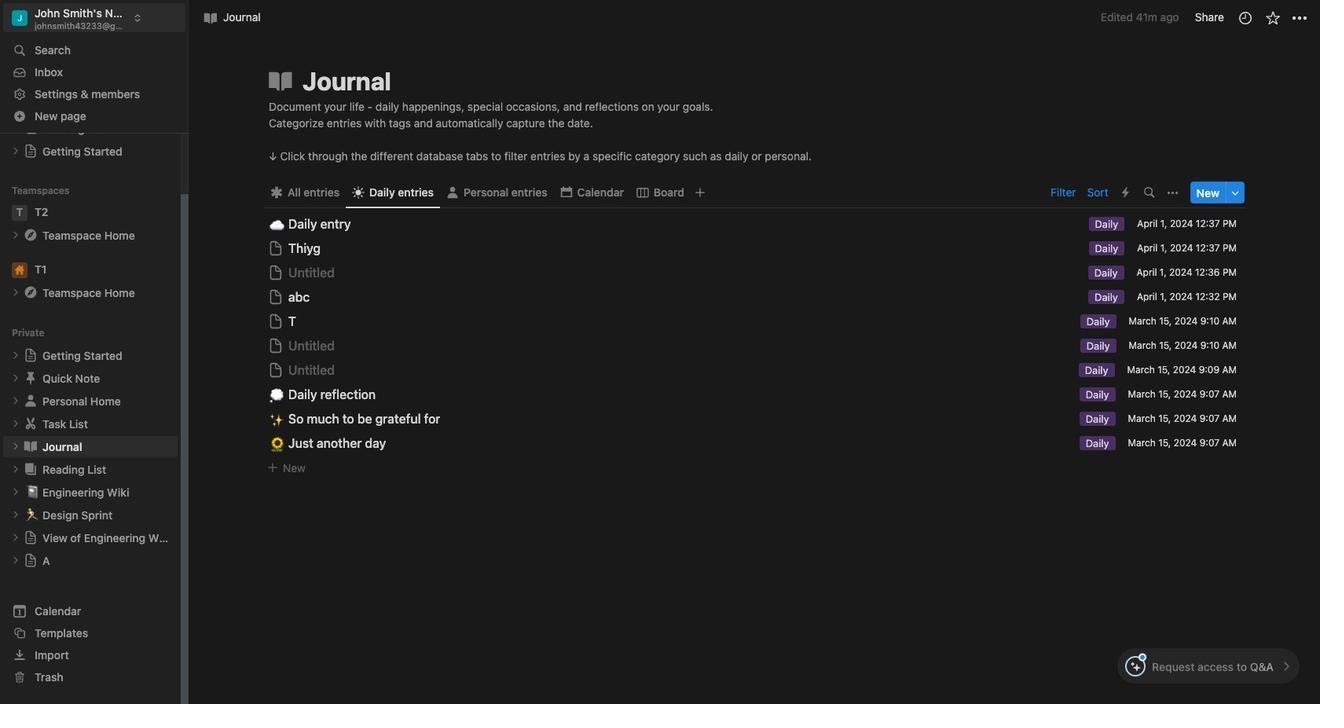 Task type: locate. For each thing, give the bounding box(es) containing it.
tab
[[264, 182, 346, 204], [630, 182, 691, 204]]

favorite image
[[1265, 10, 1281, 26]]

2 open image from the top
[[11, 351, 20, 360]]

1 open image from the top
[[11, 288, 20, 297]]

1 tab from the left
[[264, 182, 346, 204]]

💭 image
[[270, 385, 285, 405]]

tab list
[[264, 177, 1046, 209]]

change page icon image
[[266, 67, 295, 95], [24, 144, 38, 158], [23, 227, 39, 243], [23, 285, 39, 301], [24, 348, 38, 363], [23, 370, 39, 386], [23, 393, 39, 409], [23, 416, 39, 432], [23, 439, 39, 455], [23, 462, 39, 477], [24, 531, 38, 545], [24, 554, 38, 568]]

1 open image from the top
[[11, 146, 20, 156]]

open image
[[11, 146, 20, 156], [11, 231, 20, 240], [11, 396, 20, 406], [11, 510, 20, 520], [11, 556, 20, 565]]

2 tab from the left
[[630, 182, 691, 204]]

open image
[[11, 288, 20, 297], [11, 351, 20, 360], [11, 374, 20, 383], [11, 419, 20, 429], [11, 442, 20, 451], [11, 465, 20, 474], [11, 488, 20, 497], [11, 533, 20, 543]]

☁️ image
[[270, 214, 285, 234]]

🌻 image
[[270, 434, 285, 453]]

7 open image from the top
[[11, 488, 20, 497]]

📓 image
[[25, 483, 39, 501]]

updates image
[[1238, 10, 1253, 26]]

8 open image from the top
[[11, 533, 20, 543]]

1 horizontal spatial tab
[[630, 182, 691, 204]]

0 horizontal spatial tab
[[264, 182, 346, 204]]

t image
[[12, 205, 28, 221]]



Task type: describe. For each thing, give the bounding box(es) containing it.
4 open image from the top
[[11, 510, 20, 520]]

✨ image
[[270, 409, 285, 429]]

4 open image from the top
[[11, 419, 20, 429]]

create and view automations image
[[1123, 187, 1130, 198]]

2 open image from the top
[[11, 231, 20, 240]]

5 open image from the top
[[11, 442, 20, 451]]

5 open image from the top
[[11, 556, 20, 565]]

3 open image from the top
[[11, 374, 20, 383]]

3 open image from the top
[[11, 396, 20, 406]]

6 open image from the top
[[11, 465, 20, 474]]

🏃 image
[[25, 506, 39, 524]]



Task type: vqa. For each thing, say whether or not it's contained in the screenshot.
Comments image
no



